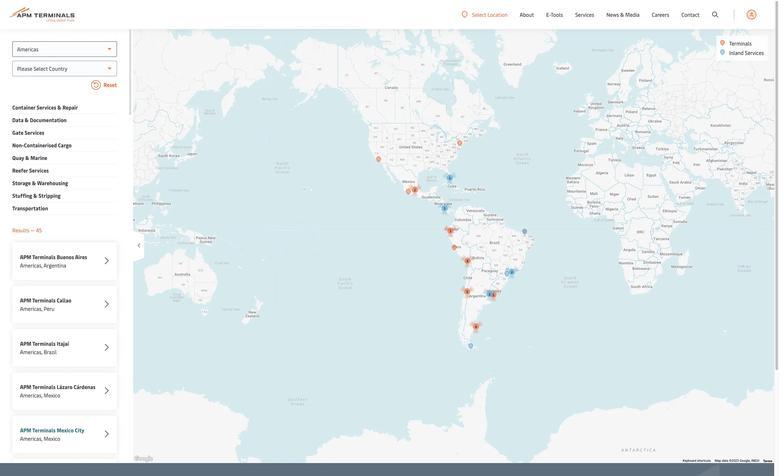 Task type: locate. For each thing, give the bounding box(es) containing it.
apm for apm terminals callao
[[20, 297, 31, 304]]

45
[[36, 227, 42, 234]]

mexico inside apm terminals lázaro cárdenas americas, mexico
[[44, 392, 60, 399]]

warehousing
[[37, 180, 68, 187]]

e-tools
[[547, 11, 564, 18]]

argentina
[[44, 262, 66, 269]]

reset
[[102, 81, 117, 88]]

apm terminals mexico city americas, mexico
[[20, 427, 84, 443]]

5
[[467, 290, 469, 294], [493, 293, 495, 297]]

services
[[576, 11, 595, 18], [746, 49, 765, 56], [37, 104, 56, 111], [25, 129, 44, 136], [29, 167, 49, 174]]

americas, for apm terminals buenos aires americas, argentina
[[20, 262, 43, 269]]

apm inside apm terminals buenos aires americas, argentina
[[20, 254, 31, 261]]

transportation button
[[12, 204, 48, 213]]

8 5
[[467, 259, 469, 294]]

2 apm from the top
[[20, 297, 31, 304]]

e-
[[547, 11, 551, 18]]

americas, inside apm terminals mexico city americas, mexico
[[20, 435, 43, 443]]

5 americas, from the top
[[20, 435, 43, 443]]

americas, inside apm terminals callao americas, peru
[[20, 305, 43, 313]]

stuffing & stripping
[[12, 192, 61, 199]]

select
[[473, 11, 487, 18]]

americas, inside apm terminals lázaro cárdenas americas, mexico
[[20, 392, 43, 399]]

5 right 8 5
[[493, 293, 495, 297]]

mexico for mexico
[[44, 435, 60, 443]]

select location button
[[462, 11, 508, 18]]

documentation
[[30, 116, 67, 124]]

services up documentation
[[37, 104, 56, 111]]

quay & marine
[[12, 154, 47, 161]]

keyboard shortcuts
[[684, 459, 712, 463]]

terminals for apm terminals mexico city americas, mexico
[[32, 427, 56, 434]]

services button
[[576, 0, 595, 29]]

data & documentation button
[[12, 116, 67, 125]]

services right the tools on the top right of the page
[[576, 11, 595, 18]]

non-containerised cargo
[[12, 142, 72, 149]]

storage
[[12, 180, 31, 187]]

3 americas, from the top
[[20, 349, 43, 356]]

reefer services button
[[12, 166, 49, 175]]

3 apm from the top
[[20, 340, 31, 347]]

1 vertical spatial 2
[[511, 270, 513, 274]]

& right storage
[[32, 180, 36, 187]]

& right news
[[621, 11, 625, 18]]

apm inside apm terminals mexico city americas, mexico
[[20, 427, 31, 434]]

apm for apm terminals itajaí
[[20, 340, 31, 347]]

stuffing & stripping button
[[12, 192, 61, 200]]

services inside "button"
[[37, 104, 56, 111]]

map data ©2023 google, inegi
[[716, 459, 760, 463]]

& right stuffing
[[33, 192, 37, 199]]

results
[[12, 227, 29, 234]]

results — 45
[[12, 227, 42, 234]]

gate
[[12, 129, 23, 136]]

city
[[75, 427, 84, 434]]

data
[[12, 116, 24, 124]]

container services & repair button
[[12, 103, 78, 112]]

mexico for lázaro
[[44, 392, 60, 399]]

non-
[[12, 142, 24, 149]]

2
[[414, 188, 416, 192], [511, 270, 513, 274], [489, 293, 491, 296]]

storage & warehousing
[[12, 180, 68, 187]]

aires
[[75, 254, 87, 261]]

2 vertical spatial 2
[[489, 293, 491, 296]]

apm
[[20, 254, 31, 261], [20, 297, 31, 304], [20, 340, 31, 347], [20, 384, 31, 391], [20, 427, 31, 434]]

1 apm from the top
[[20, 254, 31, 261]]

& right the data
[[25, 116, 29, 124]]

1 horizontal spatial 5
[[493, 293, 495, 297]]

1 americas, from the top
[[20, 262, 43, 269]]

5 down 8
[[467, 290, 469, 294]]

apm terminals itajaí americas, brazil
[[20, 340, 69, 356]]

cárdenas
[[74, 384, 96, 391]]

3
[[449, 176, 451, 180], [444, 207, 446, 210], [450, 229, 452, 233]]

services right the inland
[[746, 49, 765, 56]]

apm inside apm terminals callao americas, peru
[[20, 297, 31, 304]]

americas, inside apm terminals buenos aires americas, argentina
[[20, 262, 43, 269]]

0 horizontal spatial 5
[[467, 290, 469, 294]]

select location
[[473, 11, 508, 18]]

terminals inside apm terminals buenos aires americas, argentina
[[32, 254, 56, 261]]

quay & marine button
[[12, 154, 47, 162]]

0 vertical spatial 2
[[414, 188, 416, 192]]

americas,
[[20, 262, 43, 269], [20, 305, 43, 313], [20, 349, 43, 356], [20, 392, 43, 399], [20, 435, 43, 443]]

reefer
[[12, 167, 28, 174]]

0 vertical spatial mexico
[[44, 392, 60, 399]]

5 apm from the top
[[20, 427, 31, 434]]

terminals inside the apm terminals itajaí americas, brazil
[[32, 340, 56, 347]]

data
[[723, 459, 729, 463]]

©2023
[[730, 459, 740, 463]]

& inside button
[[32, 180, 36, 187]]

4
[[476, 325, 478, 329]]

&
[[621, 11, 625, 18], [57, 104, 61, 111], [25, 116, 29, 124], [25, 154, 29, 161], [32, 180, 36, 187], [33, 192, 37, 199]]

gate services
[[12, 129, 44, 136]]

apm inside apm terminals lázaro cárdenas americas, mexico
[[20, 384, 31, 391]]

repair
[[63, 104, 78, 111]]

news & media
[[607, 11, 640, 18]]

4 americas, from the top
[[20, 392, 43, 399]]

terminals inside apm terminals callao americas, peru
[[32, 297, 56, 304]]

& right quay
[[25, 154, 29, 161]]

peru
[[44, 305, 55, 313]]

buenos
[[57, 254, 74, 261]]

1 vertical spatial 3
[[444, 207, 446, 210]]

mexico
[[44, 392, 60, 399], [57, 427, 74, 434], [44, 435, 60, 443]]

4 apm from the top
[[20, 384, 31, 391]]

& inside popup button
[[621, 11, 625, 18]]

inegi
[[752, 459, 760, 463]]

2 vertical spatial mexico
[[44, 435, 60, 443]]

americas, inside the apm terminals itajaí americas, brazil
[[20, 349, 43, 356]]

container services & repair
[[12, 104, 78, 111]]

e-tools button
[[547, 0, 564, 29]]

terminals inside apm terminals lázaro cárdenas americas, mexico
[[32, 384, 56, 391]]

terminals inside apm terminals mexico city americas, mexico
[[32, 427, 56, 434]]

transportation
[[12, 205, 48, 212]]

apm inside the apm terminals itajaí americas, brazil
[[20, 340, 31, 347]]

map
[[716, 459, 722, 463]]

—
[[31, 227, 35, 234]]

news & media button
[[607, 0, 640, 29]]

apm terminals buenos aires americas, argentina
[[20, 254, 87, 269]]

services down marine
[[29, 167, 49, 174]]

careers
[[653, 11, 670, 18]]

terminals
[[730, 40, 753, 47], [32, 254, 56, 261], [32, 297, 56, 304], [32, 340, 56, 347], [32, 384, 56, 391], [32, 427, 56, 434]]

2 americas, from the top
[[20, 305, 43, 313]]

services down data & documentation "button"
[[25, 129, 44, 136]]



Task type: describe. For each thing, give the bounding box(es) containing it.
terminals for apm terminals callao americas, peru
[[32, 297, 56, 304]]

terminals for apm terminals itajaí americas, brazil
[[32, 340, 56, 347]]

shortcuts
[[698, 459, 712, 463]]

about
[[520, 11, 535, 18]]

about button
[[520, 0, 535, 29]]

callao
[[57, 297, 71, 304]]

reset button
[[12, 80, 117, 91]]

services for container services & repair
[[37, 104, 56, 111]]

terms
[[764, 459, 773, 464]]

inland
[[730, 49, 745, 56]]

reefer services
[[12, 167, 49, 174]]

terminals for apm terminals lázaro cárdenas americas, mexico
[[32, 384, 56, 391]]

apm terminals lázaro cárdenas americas, mexico
[[20, 384, 96, 399]]

careers button
[[653, 0, 670, 29]]

1 vertical spatial mexico
[[57, 427, 74, 434]]

data & documentation
[[12, 116, 67, 124]]

stripping
[[39, 192, 61, 199]]

quay
[[12, 154, 24, 161]]

news
[[607, 11, 620, 18]]

americas, for apm terminals mexico city americas, mexico
[[20, 435, 43, 443]]

apm for apm terminals lázaro cárdenas
[[20, 384, 31, 391]]

apm terminals callao americas, peru
[[20, 297, 71, 313]]

inland services
[[730, 49, 765, 56]]

5 inside 8 5
[[467, 290, 469, 294]]

& for marine
[[25, 154, 29, 161]]

& for media
[[621, 11, 625, 18]]

& for documentation
[[25, 116, 29, 124]]

keyboard shortcuts button
[[684, 459, 712, 464]]

americas, for apm terminals lázaro cárdenas americas, mexico
[[20, 392, 43, 399]]

services for inland services
[[746, 49, 765, 56]]

services for gate services
[[25, 129, 44, 136]]

0 vertical spatial 3
[[449, 176, 451, 180]]

services for reefer services
[[29, 167, 49, 174]]

contact button
[[682, 0, 700, 29]]

brazil
[[44, 349, 57, 356]]

media
[[626, 11, 640, 18]]

google image
[[133, 455, 154, 464]]

container
[[12, 104, 35, 111]]

containerised
[[24, 142, 57, 149]]

google,
[[741, 459, 751, 463]]

& left repair
[[57, 104, 61, 111]]

location
[[488, 11, 508, 18]]

itajaí
[[57, 340, 69, 347]]

tools
[[551, 11, 564, 18]]

& for stripping
[[33, 192, 37, 199]]

& for warehousing
[[32, 180, 36, 187]]

gate services button
[[12, 128, 44, 137]]

2 horizontal spatial 2
[[511, 270, 513, 274]]

cargo
[[58, 142, 72, 149]]

terms link
[[764, 459, 773, 464]]

terminals for apm terminals buenos aires americas, argentina
[[32, 254, 56, 261]]

lázaro
[[57, 384, 73, 391]]

non-containerised cargo button
[[12, 141, 72, 150]]

1 horizontal spatial 2
[[489, 293, 491, 296]]

apm for apm terminals mexico city
[[20, 427, 31, 434]]

map region
[[101, 0, 780, 475]]

storage & warehousing button
[[12, 179, 68, 188]]

0 horizontal spatial 2
[[414, 188, 416, 192]]

keyboard
[[684, 459, 697, 463]]

apm for apm terminals buenos aires
[[20, 254, 31, 261]]

stuffing
[[12, 192, 32, 199]]

8
[[467, 259, 469, 263]]

2 vertical spatial 3
[[450, 229, 452, 233]]

marine
[[30, 154, 47, 161]]

contact
[[682, 11, 700, 18]]



Task type: vqa. For each thing, say whether or not it's contained in the screenshot.
us
no



